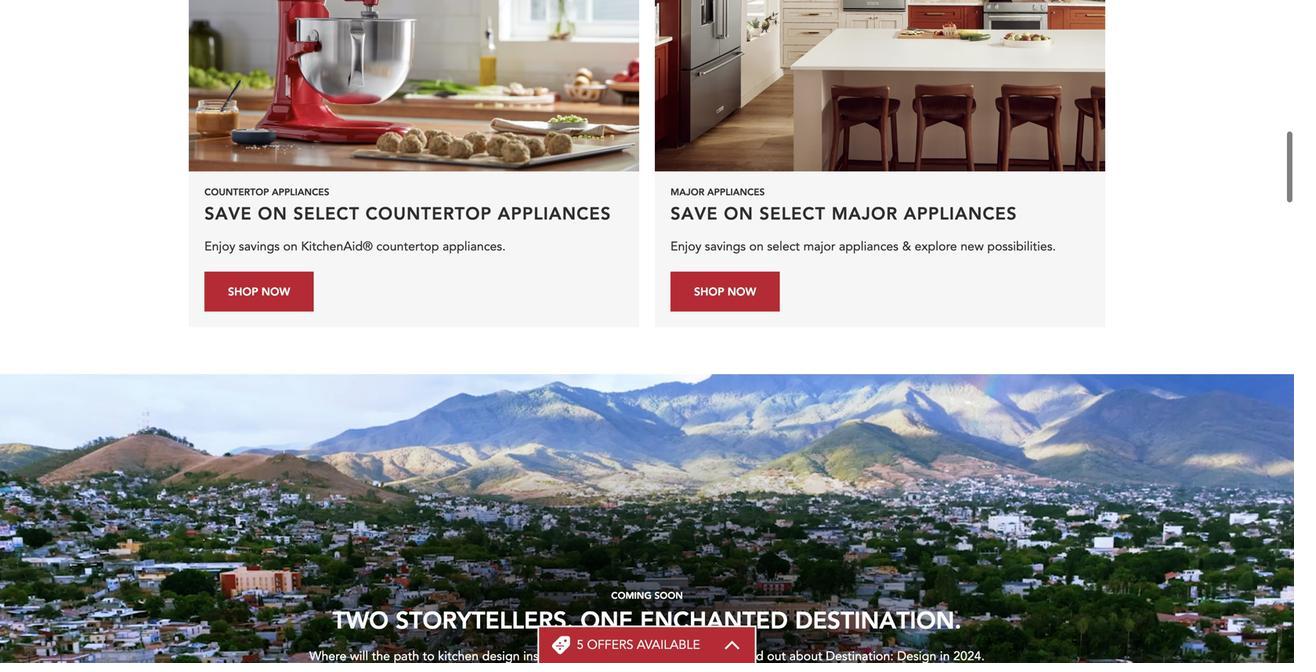 Task type: locate. For each thing, give the bounding box(es) containing it.
1 select from the left
[[293, 202, 360, 225]]

kitchenaid® kitchen appliances image
[[655, 0, 1106, 172]]

save
[[205, 202, 252, 225], [671, 202, 718, 225]]

savings left select
[[705, 238, 746, 256]]

1 horizontal spatial savings
[[705, 238, 746, 256]]

select up select
[[760, 202, 826, 225]]

on inside major appliances save on select major appliances
[[724, 202, 754, 225]]

1 horizontal spatial major
[[832, 202, 898, 225]]

0 horizontal spatial shop
[[228, 284, 258, 299]]

on inside countertop appliances save on select countertop appliances
[[258, 202, 288, 225]]

major
[[671, 186, 705, 198], [832, 202, 898, 225]]

1 horizontal spatial shop now
[[694, 284, 756, 299]]

1 shop now link from the left
[[205, 272, 314, 312]]

on for countertop
[[283, 238, 298, 256]]

select inside major appliances save on select major appliances
[[760, 202, 826, 225]]

on
[[283, 238, 298, 256], [750, 238, 764, 256]]

1 horizontal spatial shop
[[694, 284, 725, 299]]

save inside countertop appliances save on select countertop appliances
[[205, 202, 252, 225]]

2 on from the left
[[750, 238, 764, 256]]

savings for save on select countertop appliances
[[239, 238, 280, 256]]

enjoy
[[205, 238, 235, 256], [671, 238, 702, 256]]

1 horizontal spatial now
[[728, 284, 756, 299]]

1 savings from the left
[[239, 238, 280, 256]]

0 horizontal spatial major
[[671, 186, 705, 198]]

savings for save on select major appliances
[[705, 238, 746, 256]]

1 horizontal spatial countertop
[[366, 202, 492, 225]]

1 shop from the left
[[228, 284, 258, 299]]

1 on from the left
[[283, 238, 298, 256]]

0 horizontal spatial shop now
[[228, 284, 290, 299]]

savings left kitchenaid®
[[239, 238, 280, 256]]

2 now from the left
[[728, 284, 756, 299]]

save for save on select countertop appliances
[[205, 202, 252, 225]]

0 vertical spatial countertop
[[205, 186, 269, 198]]

enjoy for save on select major appliances
[[671, 238, 702, 256]]

on left kitchenaid®
[[283, 238, 298, 256]]

appliances
[[272, 186, 330, 198], [708, 186, 765, 198], [498, 202, 611, 225], [904, 202, 1018, 225]]

0 horizontal spatial enjoy
[[205, 238, 235, 256]]

shop now
[[228, 284, 290, 299], [694, 284, 756, 299]]

0 horizontal spatial now
[[262, 284, 290, 299]]

2 select from the left
[[760, 202, 826, 225]]

offers
[[587, 637, 634, 654]]

2 shop from the left
[[694, 284, 725, 299]]

chevron icon image
[[724, 641, 741, 650]]

1 enjoy from the left
[[205, 238, 235, 256]]

1 horizontal spatial shop now link
[[671, 272, 780, 312]]

2 savings from the left
[[705, 238, 746, 256]]

0 horizontal spatial shop now link
[[205, 272, 314, 312]]

new
[[961, 238, 984, 256]]

1 on from the left
[[258, 202, 288, 225]]

select
[[293, 202, 360, 225], [760, 202, 826, 225]]

2 shop now link from the left
[[671, 272, 780, 312]]

1 now from the left
[[262, 284, 290, 299]]

countertop appliances save on select countertop appliances
[[205, 186, 611, 225]]

1 shop now from the left
[[228, 284, 290, 299]]

1 horizontal spatial select
[[760, 202, 826, 225]]

countertop
[[205, 186, 269, 198], [366, 202, 492, 225]]

1 horizontal spatial on
[[724, 202, 754, 225]]

2 enjoy from the left
[[671, 238, 702, 256]]

5
[[577, 637, 584, 654]]

0 vertical spatial major
[[671, 186, 705, 198]]

1 vertical spatial countertop
[[366, 202, 492, 225]]

shop now link
[[205, 272, 314, 312], [671, 272, 780, 312]]

1 save from the left
[[205, 202, 252, 225]]

select up kitchenaid®
[[293, 202, 360, 225]]

shop for save on select countertop appliances
[[228, 284, 258, 299]]

1 horizontal spatial save
[[671, 202, 718, 225]]

heading
[[577, 637, 700, 654]]

kitchenaid®
[[301, 238, 373, 256]]

0 horizontal spatial select
[[293, 202, 360, 225]]

select for major
[[760, 202, 826, 225]]

1 horizontal spatial enjoy
[[671, 238, 702, 256]]

soon
[[655, 590, 683, 602]]

shop
[[228, 284, 258, 299], [694, 284, 725, 299]]

savings
[[239, 238, 280, 256], [705, 238, 746, 256]]

5 offers available
[[577, 637, 700, 654]]

1 horizontal spatial on
[[750, 238, 764, 256]]

on
[[258, 202, 288, 225], [724, 202, 754, 225]]

2 shop now from the left
[[694, 284, 756, 299]]

on left select
[[750, 238, 764, 256]]

0 horizontal spatial savings
[[239, 238, 280, 256]]

now
[[262, 284, 290, 299], [728, 284, 756, 299]]

save inside major appliances save on select major appliances
[[671, 202, 718, 225]]

one
[[581, 605, 633, 636]]

select inside countertop appliances save on select countertop appliances
[[293, 202, 360, 225]]

0 horizontal spatial on
[[283, 238, 298, 256]]

0 horizontal spatial save
[[205, 202, 252, 225]]

on for major
[[750, 238, 764, 256]]

shop now for save on select countertop appliances
[[228, 284, 290, 299]]

2 save from the left
[[671, 202, 718, 225]]

shop for save on select major appliances
[[694, 284, 725, 299]]

2 on from the left
[[724, 202, 754, 225]]

0 horizontal spatial on
[[258, 202, 288, 225]]

heading containing 5
[[577, 637, 700, 654]]



Task type: vqa. For each thing, say whether or not it's contained in the screenshot.
2nd NOW from the left
yes



Task type: describe. For each thing, give the bounding box(es) containing it.
enchanted
[[640, 605, 788, 636]]

kitchenaid stand mixer image
[[189, 0, 639, 172]]

shop now link for save on select countertop appliances
[[205, 272, 314, 312]]

shop now link for save on select major appliances
[[671, 272, 780, 312]]

destination.
[[795, 605, 962, 636]]

1 vertical spatial major
[[832, 202, 898, 225]]

available
[[637, 637, 700, 654]]

enjoy for save on select countertop appliances
[[205, 238, 235, 256]]

coming soon two storytellers. one enchanted destination.
[[333, 590, 962, 636]]

storytellers.
[[396, 605, 574, 636]]

0 horizontal spatial countertop
[[205, 186, 269, 198]]

major appliances save on select major appliances
[[671, 186, 1018, 225]]

countertop
[[376, 238, 439, 256]]

explore
[[915, 238, 957, 256]]

enjoy savings on kitchenaid® countertop appliances.
[[205, 238, 506, 256]]

save for save on select major appliances
[[671, 202, 718, 225]]

select for countertop
[[293, 202, 360, 225]]

on for save on select countertop appliances
[[258, 202, 288, 225]]

select
[[767, 238, 800, 256]]

two
[[333, 605, 389, 636]]

promo tag image
[[552, 636, 571, 655]]

now for save on select countertop appliances
[[262, 284, 290, 299]]

possibilities.
[[988, 238, 1056, 256]]

appliances
[[839, 238, 899, 256]]

on for save on select major appliances
[[724, 202, 754, 225]]

major
[[804, 238, 836, 256]]

enjoy savings on select major appliances & explore new possibilities.
[[671, 238, 1056, 256]]

shop now for save on select major appliances
[[694, 284, 756, 299]]

appliances.
[[443, 238, 506, 256]]

&
[[902, 238, 911, 256]]

coming
[[611, 590, 652, 602]]

now for save on select major appliances
[[728, 284, 756, 299]]



